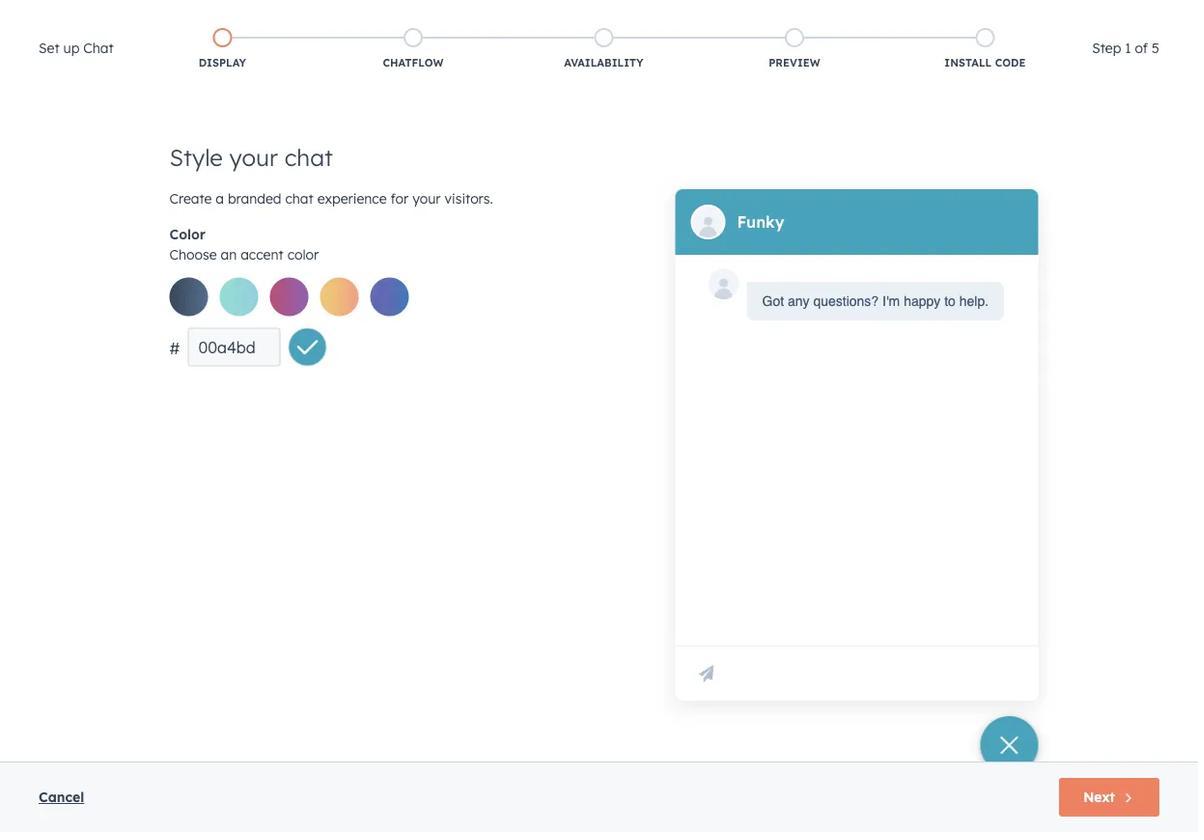 Task type: vqa. For each thing, say whether or not it's contained in the screenshot.
text box
yes



Task type: describe. For each thing, give the bounding box(es) containing it.
create
[[170, 190, 212, 207]]

display list item
[[127, 24, 318, 74]]

code
[[996, 56, 1026, 70]]

display
[[199, 56, 246, 70]]

chatflow
[[383, 56, 444, 70]]

5
[[1152, 40, 1160, 57]]

happy
[[904, 294, 941, 309]]

i'm
[[883, 294, 900, 309]]

2 menu item from the left
[[894, 0, 931, 31]]

preview
[[769, 56, 821, 70]]

color choose an accent color
[[170, 226, 319, 263]]

color
[[287, 246, 319, 263]]

search image
[[1158, 50, 1172, 64]]

availability
[[564, 56, 644, 70]]

a
[[216, 190, 224, 207]]

0 vertical spatial your
[[229, 143, 278, 172]]

1
[[1126, 40, 1132, 57]]

style
[[170, 143, 223, 172]]

accent
[[241, 246, 284, 263]]

install
[[945, 56, 992, 70]]

questions?
[[814, 294, 879, 309]]

style your chat
[[170, 143, 333, 172]]

visitors.
[[445, 190, 493, 207]]

experience
[[317, 190, 387, 207]]

create a branded chat experience for your visitors.
[[170, 190, 493, 207]]

of
[[1136, 40, 1149, 57]]

upgrade image
[[802, 9, 819, 26]]

next button
[[1060, 779, 1160, 817]]

got any questions? i'm happy to help.
[[763, 294, 989, 309]]

help image
[[985, 9, 1003, 26]]

color
[[170, 226, 206, 243]]

availability list item
[[509, 24, 699, 74]]

chat
[[83, 40, 114, 57]]



Task type: locate. For each thing, give the bounding box(es) containing it.
chatflow list item
[[318, 24, 509, 74]]

up
[[63, 40, 80, 57]]

menu item
[[890, 0, 894, 31], [894, 0, 931, 31], [931, 0, 975, 31]]

cancel
[[39, 789, 84, 806]]

chat right the branded
[[285, 190, 314, 207]]

1 vertical spatial your
[[413, 190, 441, 207]]

search button
[[1148, 41, 1181, 73]]

list
[[127, 24, 1081, 74]]

agent says: got any questions? i'm happy to help. element
[[763, 290, 989, 313]]

1 vertical spatial chat
[[285, 190, 314, 207]]

your up the branded
[[229, 143, 278, 172]]

to
[[945, 294, 956, 309]]

set up chat
[[39, 40, 114, 57]]

help button
[[977, 0, 1010, 31]]

install code
[[945, 56, 1026, 70]]

1 menu item from the left
[[890, 0, 894, 31]]

install code list item
[[890, 24, 1081, 74]]

Search HubSpot search field
[[927, 41, 1164, 73]]

preview list item
[[699, 24, 890, 74]]

branded
[[228, 190, 282, 207]]

cancel button
[[39, 786, 84, 809]]

step
[[1093, 40, 1122, 57]]

0 vertical spatial chat
[[285, 143, 333, 172]]

any
[[788, 294, 810, 309]]

chat up "create a branded chat experience for your visitors."
[[285, 143, 333, 172]]

set
[[39, 40, 59, 57]]

your
[[229, 143, 278, 172], [413, 190, 441, 207]]

choose
[[170, 246, 217, 263]]

#
[[170, 339, 180, 358]]

step 1 of 5
[[1093, 40, 1160, 57]]

1 horizontal spatial your
[[413, 190, 441, 207]]

an
[[221, 246, 237, 263]]

upgrade link
[[790, 0, 889, 31]]

funky
[[737, 213, 785, 232]]

set up chat heading
[[39, 37, 114, 60]]

next
[[1084, 789, 1116, 806]]

list containing display
[[127, 24, 1081, 74]]

your right for
[[413, 190, 441, 207]]

0 horizontal spatial your
[[229, 143, 278, 172]]

3 menu item from the left
[[931, 0, 975, 31]]

got
[[763, 294, 784, 309]]

menu
[[788, 0, 1176, 31]]

chat
[[285, 143, 333, 172], [285, 190, 314, 207]]

for
[[391, 190, 409, 207]]

help.
[[960, 294, 989, 309]]

None text field
[[188, 328, 281, 367]]



